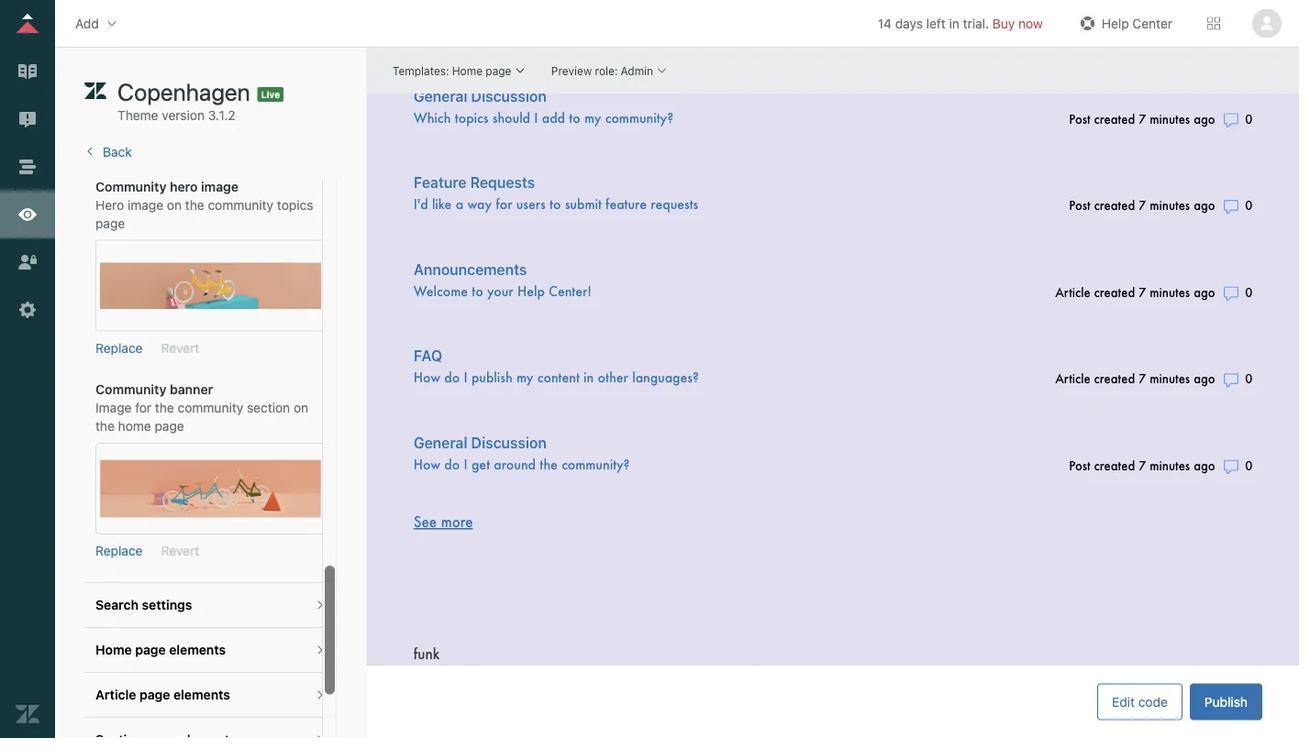 Task type: locate. For each thing, give the bounding box(es) containing it.
back link
[[84, 145, 132, 160]]

0 vertical spatial replace
[[95, 341, 143, 356]]

2 revert from the top
[[161, 544, 199, 559]]

0 horizontal spatial on
[[167, 197, 182, 213]]

1 revert button from the top
[[161, 339, 199, 358]]

1 horizontal spatial the
[[155, 401, 174, 416]]

1 vertical spatial community
[[178, 401, 243, 416]]

0 vertical spatial elements
[[169, 643, 226, 658]]

None button
[[1250, 9, 1285, 38]]

0 vertical spatial the
[[185, 197, 204, 213]]

community
[[208, 197, 274, 213], [178, 401, 243, 416]]

section
[[247, 401, 290, 416]]

0 horizontal spatial image
[[128, 197, 163, 213]]

replace up image
[[95, 341, 143, 356]]

the
[[185, 197, 204, 213], [155, 401, 174, 416], [95, 419, 115, 434]]

replace button up "search"
[[95, 542, 143, 561]]

community up for
[[95, 382, 166, 397]]

replace button
[[95, 339, 143, 358], [95, 542, 143, 561]]

the right for
[[155, 401, 174, 416]]

page
[[95, 216, 125, 231], [155, 419, 184, 434], [135, 643, 166, 658], [140, 688, 170, 703]]

community down banner
[[178, 401, 243, 416]]

on down hero
[[167, 197, 182, 213]]

1 vertical spatial community
[[95, 382, 166, 397]]

on right section
[[294, 401, 308, 416]]

2 replace from the top
[[95, 544, 143, 559]]

home page elements
[[95, 643, 226, 658]]

1 horizontal spatial on
[[294, 401, 308, 416]]

revert up settings
[[161, 544, 199, 559]]

1 vertical spatial image
[[128, 197, 163, 213]]

community inside community banner image for the community section on the home page
[[95, 382, 166, 397]]

revert
[[161, 341, 199, 356], [161, 544, 199, 559]]

back
[[103, 145, 132, 160]]

user permissions image
[[16, 251, 39, 274]]

0 vertical spatial on
[[167, 197, 182, 213]]

revert button for page
[[161, 339, 199, 358]]

revert button
[[161, 339, 199, 358], [161, 542, 199, 561]]

community inside the community hero image hero image on the community topics page
[[208, 197, 274, 213]]

search settings button
[[84, 584, 337, 628]]

revert button up settings
[[161, 542, 199, 561]]

elements inside article page elements dropdown button
[[173, 688, 230, 703]]

0 vertical spatial community
[[208, 197, 274, 213]]

elements for article page elements
[[173, 688, 230, 703]]

arrange content image
[[16, 155, 39, 179]]

settings image
[[16, 298, 39, 322]]

version
[[162, 108, 205, 123]]

replace up "search"
[[95, 544, 143, 559]]

home page elements button
[[84, 629, 337, 673]]

elements inside home page elements dropdown button
[[169, 643, 226, 658]]

page inside community banner image for the community section on the home page
[[155, 419, 184, 434]]

replace button for page
[[95, 339, 143, 358]]

theme version 3.1.2
[[117, 108, 235, 123]]

page inside dropdown button
[[135, 643, 166, 658]]

the down image
[[95, 419, 115, 434]]

search settings
[[95, 598, 192, 613]]

2 vertical spatial the
[[95, 419, 115, 434]]

the down hero
[[185, 197, 204, 213]]

moderate content image
[[16, 107, 39, 131]]

replace
[[95, 341, 143, 356], [95, 544, 143, 559]]

community up hero
[[95, 179, 166, 194]]

0 vertical spatial revert
[[161, 341, 199, 356]]

3.1.2
[[208, 108, 235, 123]]

article page elements
[[95, 688, 230, 703]]

community inside community banner image for the community section on the home page
[[178, 401, 243, 416]]

revert button for home
[[161, 542, 199, 561]]

1 vertical spatial revert
[[161, 544, 199, 559]]

article page elements button
[[84, 674, 337, 718]]

2 replace button from the top
[[95, 542, 143, 561]]

1 revert from the top
[[161, 341, 199, 356]]

0 vertical spatial replace button
[[95, 339, 143, 358]]

live
[[261, 89, 280, 99]]

14
[[878, 16, 892, 31]]

code
[[1138, 695, 1168, 710]]

in
[[949, 16, 960, 31]]

page inside dropdown button
[[140, 688, 170, 703]]

0 vertical spatial community
[[95, 179, 166, 194]]

elements down home page elements dropdown button
[[173, 688, 230, 703]]

elements down search settings 'dropdown button' at the bottom of page
[[169, 643, 226, 658]]

1 replace from the top
[[95, 341, 143, 356]]

2 community from the top
[[95, 382, 166, 397]]

community
[[95, 179, 166, 194], [95, 382, 166, 397]]

1 vertical spatial revert button
[[161, 542, 199, 561]]

elements for home page elements
[[169, 643, 226, 658]]

hero
[[170, 179, 198, 194]]

community left topics
[[208, 197, 274, 213]]

add
[[75, 16, 99, 31]]

on inside the community hero image hero image on the community topics page
[[167, 197, 182, 213]]

1 vertical spatial on
[[294, 401, 308, 416]]

on
[[167, 197, 182, 213], [294, 401, 308, 416]]

replace button up image
[[95, 339, 143, 358]]

1 replace button from the top
[[95, 339, 143, 358]]

0 vertical spatial revert button
[[161, 339, 199, 358]]

0 vertical spatial image
[[201, 179, 239, 194]]

community_background_image image
[[100, 263, 321, 309]]

revert up banner
[[161, 341, 199, 356]]

revert button up banner
[[161, 339, 199, 358]]

trial.
[[963, 16, 989, 31]]

copenhagen
[[117, 78, 250, 106]]

now
[[1019, 16, 1043, 31]]

1 vertical spatial replace button
[[95, 542, 143, 561]]

zendesk products image
[[1208, 17, 1220, 30]]

2 revert button from the top
[[161, 542, 199, 561]]

topics
[[277, 197, 313, 213]]

1 vertical spatial replace
[[95, 544, 143, 559]]

1 horizontal spatial image
[[201, 179, 239, 194]]

image
[[201, 179, 239, 194], [128, 197, 163, 213]]

1 vertical spatial elements
[[173, 688, 230, 703]]

publish
[[1205, 695, 1248, 710]]

elements
[[169, 643, 226, 658], [173, 688, 230, 703]]

2 horizontal spatial the
[[185, 197, 204, 213]]

community inside the community hero image hero image on the community topics page
[[95, 179, 166, 194]]

1 community from the top
[[95, 179, 166, 194]]

Add button
[[70, 10, 125, 37]]



Task type: describe. For each thing, give the bounding box(es) containing it.
replace button for home
[[95, 542, 143, 561]]

manage articles image
[[16, 60, 39, 84]]

home
[[118, 419, 151, 434]]

hero
[[95, 197, 124, 213]]

community for hero
[[95, 179, 166, 194]]

page inside the community hero image hero image on the community topics page
[[95, 216, 125, 231]]

community_image image
[[100, 460, 321, 518]]

the inside the community hero image hero image on the community topics page
[[185, 197, 204, 213]]

14 days left in trial. buy now
[[878, 16, 1043, 31]]

help center
[[1102, 16, 1173, 31]]

theme type image
[[84, 77, 106, 106]]

zendesk image
[[16, 703, 39, 727]]

revert for home
[[161, 544, 199, 559]]

left
[[926, 16, 946, 31]]

replace for page
[[95, 341, 143, 356]]

help
[[1102, 16, 1129, 31]]

theme
[[117, 108, 158, 123]]

community for for
[[95, 382, 166, 397]]

edit
[[1112, 695, 1135, 710]]

edit code
[[1112, 695, 1168, 710]]

0 horizontal spatial the
[[95, 419, 115, 434]]

for
[[135, 401, 152, 416]]

days
[[895, 16, 923, 31]]

center
[[1133, 16, 1173, 31]]

replace for home
[[95, 544, 143, 559]]

revert for page
[[161, 341, 199, 356]]

1 vertical spatial the
[[155, 401, 174, 416]]

edit code button
[[1097, 684, 1183, 721]]

help center button
[[1071, 10, 1178, 37]]

article
[[95, 688, 136, 703]]

community banner image for the community section on the home page
[[95, 382, 308, 434]]

settings
[[142, 598, 192, 613]]

community hero image hero image on the community topics page
[[95, 179, 313, 231]]

buy
[[993, 16, 1015, 31]]

customize design image
[[16, 203, 39, 227]]

on inside community banner image for the community section on the home page
[[294, 401, 308, 416]]

banner
[[170, 382, 213, 397]]

home
[[95, 643, 132, 658]]

search
[[95, 598, 139, 613]]

publish button
[[1190, 684, 1263, 721]]

image
[[95, 401, 132, 416]]



Task type: vqa. For each thing, say whether or not it's contained in the screenshot.
Cancel
no



